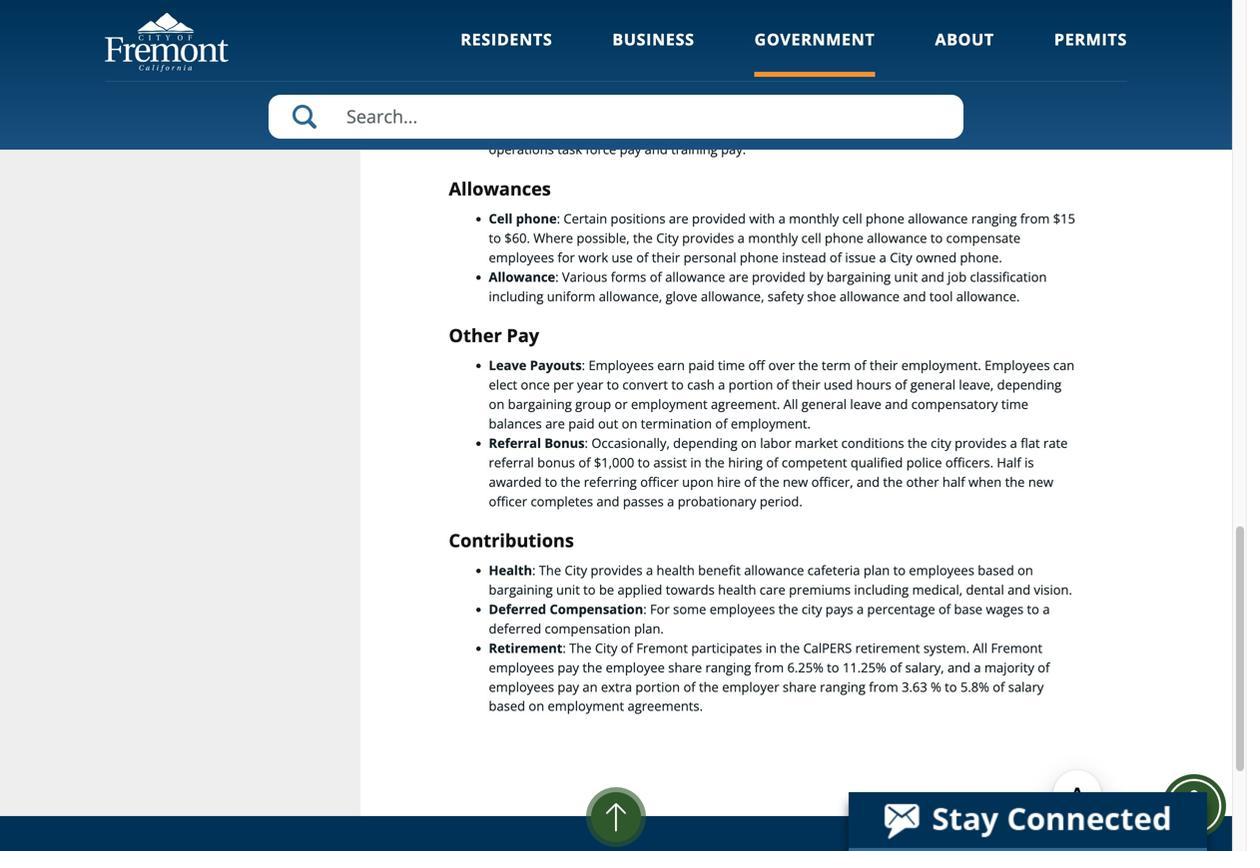 Task type: vqa. For each thing, say whether or not it's contained in the screenshot.
the Business Tax Business Tax Information Apply, Renew, Pay, Change, or Close Account
no



Task type: describe. For each thing, give the bounding box(es) containing it.
on down elect
[[489, 395, 504, 413]]

of up the hours
[[854, 357, 866, 375]]

including inside ": various forms of allowance are provided by bargaining unit and job classification including uniform allowance, glove allowance, safety shoe allowance and tool allowance."
[[489, 287, 544, 305]]

out inside : employees earn paid time off over the term of their employment. employees can elect once per year to convert to cash a portion of their used hours of general leave, depending on bargaining group or employment agreement. all general leave and compensatory time balances are paid out on termination of employment.
[[598, 415, 618, 433]]

incentive
[[559, 24, 619, 42]]

probationary
[[678, 492, 756, 510]]

sworn
[[505, 63, 542, 81]]

to left be
[[583, 581, 596, 599]]

conditions
[[841, 434, 904, 452]]

operations
[[489, 140, 554, 158]]

of down the bonus
[[578, 454, 591, 472]]

deferred compensation
[[489, 601, 643, 619]]

police
[[906, 454, 942, 472]]

and down temporarily
[[645, 140, 668, 158]]

sick
[[489, 24, 515, 42]]

a inside : the city provides a health benefit allowance cafeteria plan to employees based on bargaining unit to be applied towards health care premiums including medical, dental and vision.
[[646, 562, 653, 580]]

some
[[673, 601, 706, 619]]

when
[[968, 473, 1002, 491]]

a right 'has'
[[658, 82, 665, 100]]

1 vertical spatial paid
[[568, 415, 595, 433]]

referral
[[489, 434, 541, 452]]

on up occasionally,
[[622, 415, 637, 433]]

job inside ": various forms of allowance are provided by bargaining unit and job classification including uniform allowance, glove allowance, safety shoe allowance and tool allowance."
[[948, 268, 967, 286]]

pay inside : employees are eligible to receive payment for a portion of their accumulated but unused sick leave during the preceding year. the incentive pay is only available to sworn police officers and police sergeants.
[[948, 43, 970, 61]]

: employees earn paid time off over the term of their employment. employees can elect once per year to convert to cash a portion of their used hours of general leave, depending on bargaining group or employment agreement. all general leave and compensatory time balances are paid out on termination of employment.
[[489, 357, 1075, 433]]

1 vertical spatial monthly
[[748, 229, 798, 247]]

2 fremont from the left
[[991, 639, 1042, 657]]

and left tool
[[903, 287, 926, 305]]

0 horizontal spatial general
[[801, 395, 847, 413]]

salary,
[[905, 659, 944, 677]]

the up hire
[[705, 454, 725, 472]]

1 vertical spatial from
[[754, 659, 784, 677]]

1 vertical spatial share
[[783, 678, 817, 696]]

the inside : employees are eligible to receive payment for a portion of their accumulated but unused sick leave during the preceding year. the incentive pay is only available to sworn police officers and police sergeants.
[[865, 43, 887, 61]]

0 horizontal spatial share
[[668, 659, 702, 677]]

the left employer
[[699, 678, 719, 696]]

$60.
[[505, 229, 530, 247]]

provided inside : certain positions are provided with a monthly cell phone allowance ranging from $15 to $60. where possible, the city provides a monthly cell phone allowance to compensate employees for work use of their personal phone instead of issue a city owned phone.
[[692, 210, 746, 228]]

class
[[489, 121, 518, 139]]

agreements.
[[627, 698, 703, 716]]

of down hiring
[[744, 473, 756, 491]]

employment inside : the city of fremont participates in the calpers retirement system. all fremont employees pay the employee share ranging from 6.25% to 11.25% of salary, and a majority of employees pay an extra portion of the employer share ranging from 3.63 % to 5.8% of salary based on employment agreements.
[[548, 698, 624, 716]]

allowance down issue
[[840, 287, 900, 305]]

a right issue
[[879, 249, 886, 267]]

pay, down bilingual
[[859, 121, 884, 139]]

0 vertical spatial paid
[[688, 357, 715, 375]]

the down qualified
[[883, 473, 903, 491]]

their up the hours
[[870, 357, 898, 375]]

employer
[[722, 678, 779, 696]]

are inside : certain positions are provided with a monthly cell phone allowance ranging from $15 to $60. where possible, the city provides a monthly cell phone allowance to compensate employees for work use of their personal phone instead of issue a city owned phone.
[[669, 210, 689, 228]]

bonus
[[537, 454, 575, 472]]

portion inside : employees are eligible to receive payment for a portion of their accumulated but unused sick leave during the preceding year. the incentive pay is only available to sworn police officers and police sergeants.
[[940, 24, 985, 42]]

depending inside : employees earn paid time off over the term of their employment. employees can elect once per year to convert to cash a portion of their used hours of general leave, depending on bargaining group or employment agreement. all general leave and compensatory time balances are paid out on termination of employment.
[[997, 376, 1062, 394]]

to inside : for some employees the city pays a percentage of base wages to a deferred compensation plan.
[[1027, 601, 1039, 619]]

is inside : employees are eligible to receive payment for a portion of their accumulated but unused sick leave during the preceding year. the incentive pay is only available to sworn police officers and police sergeants.
[[973, 43, 983, 61]]

majority
[[984, 659, 1034, 677]]

a up training
[[690, 121, 697, 139]]

allowance.
[[956, 287, 1020, 305]]

bargaining inside : the city provides a health benefit allowance cafeteria plan to employees based on bargaining unit to be applied towards health care premiums including medical, dental and vision.
[[489, 581, 553, 599]]

is inside : occasionally, depending on labor market conditions the city provides a flat rate referral bonus of $1,000 to assist in the hiring of competent qualified police officers. half is awarded to the referring officer upon hire of the new officer, and the other half when the new officer completes and passes a probationary period.
[[1024, 454, 1034, 472]]

business link
[[612, 28, 695, 77]]

2 vertical spatial officer
[[489, 492, 527, 510]]

1 vertical spatial leave
[[489, 357, 527, 375]]

pay, up special
[[996, 102, 1021, 120]]

residents link
[[461, 28, 552, 77]]

work
[[578, 249, 608, 267]]

pay down variety
[[691, 102, 713, 120]]

pay left an
[[558, 678, 579, 696]]

retirement
[[489, 639, 563, 657]]

the up period.
[[760, 473, 779, 491]]

the up an
[[582, 659, 602, 677]]

a inside : employees are eligible to receive payment for a portion of their accumulated but unused sick leave during the preceding year. the incentive pay is only available to sworn police officers and police sergeants.
[[930, 24, 937, 42]]

provides inside : certain positions are provided with a monthly cell phone allowance ranging from $15 to $60. where possible, the city provides a monthly cell phone allowance to compensate employees for work use of their personal phone instead of issue a city owned phone.
[[682, 229, 734, 247]]

: certain positions are provided with a monthly cell phone allowance ranging from $15 to $60. where possible, the city provides a monthly cell phone allowance to compensate employees for work use of their personal phone instead of issue a city owned phone.
[[489, 210, 1075, 267]]

extra
[[601, 678, 632, 696]]

1 new from the left
[[783, 473, 808, 491]]

on inside : the city provides a health benefit allowance cafeteria plan to employees based on bargaining unit to be applied towards health care premiums including medical, dental and vision.
[[1018, 562, 1033, 580]]

calpers
[[803, 639, 852, 657]]

contributions
[[449, 528, 574, 553]]

qualified
[[851, 454, 903, 472]]

and inside : employees are eligible to receive payment for a portion of their accumulated but unused sick leave during the preceding year. the incentive pay is only available to sworn police officers and police sergeants.
[[634, 63, 657, 81]]

hours
[[856, 376, 891, 394]]

issue
[[845, 249, 876, 267]]

hire
[[717, 473, 741, 491]]

a right with
[[778, 210, 786, 228]]

to down cell
[[489, 229, 501, 247]]

convert
[[622, 376, 668, 394]]

of up employee on the bottom of the page
[[621, 639, 633, 657]]

referral bonus
[[489, 434, 585, 452]]

and inside : the city of fremont participates in the calpers retirement system. all fremont employees pay the employee share ranging from 6.25% to 11.25% of salary, and a majority of employees pay an extra portion of the employer share ranging from 3.63 % to 5.8% of salary based on employment agreements.
[[947, 659, 971, 677]]

premiums
[[789, 581, 851, 599]]

city for variety
[[607, 82, 630, 100]]

premium
[[632, 102, 688, 120]]

employees up leave,
[[985, 357, 1050, 375]]

: employees are eligible to receive payment for a portion of their accumulated but unused sick leave during the preceding year. the incentive pay is only available to sworn police officers and police sergeants.
[[489, 24, 1068, 81]]

the inside : employees earn paid time off over the term of their employment. employees can elect once per year to convert to cash a portion of their used hours of general leave, depending on bargaining group or employment agreement. all general leave and compensatory time balances are paid out on termination of employment.
[[798, 357, 818, 375]]

pay, left special
[[955, 121, 980, 139]]

1 allowance, from the left
[[599, 287, 662, 305]]

0 vertical spatial monthly
[[789, 210, 839, 228]]

to up owned
[[930, 229, 943, 247]]

pay up the leave payouts
[[507, 323, 539, 348]]

phone.
[[960, 249, 1002, 267]]

preceding
[[769, 43, 829, 61]]

compensation
[[550, 601, 643, 619]]

competent
[[782, 454, 847, 472]]

and inside : employees earn paid time off over the term of their employment. employees can elect once per year to convert to cash a portion of their used hours of general leave, depending on bargaining group or employment agreement. all general leave and compensatory time balances are paid out on termination of employment.
[[885, 395, 908, 413]]

of inside ": various forms of allowance are provided by bargaining unit and job classification including uniform allowance, glove allowance, safety shoe allowance and tool allowance."
[[650, 268, 662, 286]]

variety
[[668, 82, 709, 100]]

a right pays
[[857, 601, 864, 619]]

and down referring
[[596, 492, 619, 510]]

1 horizontal spatial general
[[910, 376, 956, 394]]

of down sergeants.
[[712, 82, 725, 100]]

Search text field
[[269, 95, 963, 139]]

: for some employees the city pays a percentage of base wages to a deferred compensation plan.
[[489, 601, 1050, 638]]

of inside : employees are eligible to receive payment for a portion of their accumulated but unused sick leave during the preceding year. the incentive pay is only available to sworn police officers and police sergeants.
[[988, 24, 1001, 42]]

allowance up glove
[[665, 268, 725, 286]]

the up 6.25% on the right
[[780, 639, 800, 657]]

a up ": various forms of allowance are provided by bargaining unit and job classification including uniform allowance, glove allowance, safety shoe allowance and tool allowance."
[[737, 229, 745, 247]]

allowance up issue
[[867, 229, 927, 247]]

2 vertical spatial ranging
[[820, 678, 866, 696]]

to down occasionally,
[[638, 454, 650, 472]]

of up salary
[[1038, 659, 1050, 677]]

city inside : occasionally, depending on labor market conditions the city provides a flat rate referral bonus of $1,000 to assist in the hiring of competent qualified police officers. half is awarded to the referring officer upon hire of the new officer, and the other half when the new officer completes and passes a probationary period.
[[931, 434, 951, 452]]

referral
[[489, 454, 534, 472]]

to left sworn at left top
[[489, 63, 501, 81]]

$15
[[1053, 210, 1075, 228]]

6.25%
[[787, 659, 824, 677]]

employment inside : employees earn paid time off over the term of their employment. employees can elect once per year to convert to cash a portion of their used hours of general leave, depending on bargaining group or employment agreement. all general leave and compensatory time balances are paid out on termination of employment.
[[631, 395, 707, 413]]

: for leave payouts
[[582, 357, 585, 375]]

pay down compensation
[[558, 659, 579, 677]]

to down bonus at the bottom left of page
[[545, 473, 557, 491]]

vision.
[[1034, 581, 1072, 599]]

bargaining inside : the city has a variety of premium pay categories based on bargaining unit and job classification. currently premium pay categories include bilingual pay, canine officer pay, out of class pay (working temporarily in a higher position), longevity pay, paramedic pay, special operations task force pay and training pay.
[[936, 82, 1000, 100]]

are inside ": various forms of allowance are provided by bargaining unit and job classification including uniform allowance, glove allowance, safety shoe allowance and tool allowance."
[[729, 268, 748, 286]]

compensate
[[946, 229, 1020, 247]]

of down retirement
[[890, 659, 902, 677]]

in inside : occasionally, depending on labor market conditions the city provides a flat rate referral bonus of $1,000 to assist in the hiring of competent qualified police officers. half is awarded to the referring officer upon hire of the new officer, and the other half when the new officer completes and passes a probationary period.
[[690, 454, 702, 472]]

0 horizontal spatial employment.
[[731, 415, 811, 433]]

training
[[671, 140, 718, 158]]

1 horizontal spatial employment.
[[901, 357, 981, 375]]

allowance up owned
[[908, 210, 968, 228]]

deferred
[[489, 620, 541, 638]]

the up completes
[[561, 473, 580, 491]]

stay connected image
[[849, 793, 1205, 849]]

health
[[489, 562, 532, 580]]

year
[[577, 376, 603, 394]]

with
[[749, 210, 775, 228]]

pay inside : the city has a variety of premium pay categories based on bargaining unit and job classification. currently premium pay categories include bilingual pay, canine officer pay, out of class pay (working temporarily in a higher position), longevity pay, paramedic pay, special operations task force pay and training pay.
[[787, 82, 808, 100]]

longevity
[[802, 121, 856, 139]]

period.
[[760, 492, 802, 510]]

1 vertical spatial time
[[1001, 395, 1028, 413]]

employee
[[606, 659, 665, 677]]

for
[[650, 601, 670, 619]]

half
[[997, 454, 1021, 472]]

: the city of fremont participates in the calpers retirement system. all fremont employees pay the employee share ranging from 6.25% to 11.25% of salary, and a majority of employees pay an extra portion of the employer share ranging from 3.63 % to 5.8% of salary based on employment agreements.
[[489, 639, 1050, 716]]

are inside : employees are eligible to receive payment for a portion of their accumulated but unused sick leave during the preceding year. the incentive pay is only available to sworn police officers and police sergeants.
[[721, 24, 741, 42]]

of up agreements.
[[683, 678, 696, 696]]

payment
[[852, 24, 906, 42]]

1 vertical spatial cell
[[801, 229, 821, 247]]

based inside : the city of fremont participates in the calpers retirement system. all fremont employees pay the employee share ranging from 6.25% to 11.25% of salary, and a majority of employees pay an extra portion of the employer share ranging from 3.63 % to 5.8% of salary based on employment agreements.
[[489, 698, 525, 716]]

(working
[[546, 121, 598, 139]]

of down majority
[[993, 678, 1005, 696]]

forms
[[611, 268, 646, 286]]

leave payouts
[[489, 357, 582, 375]]

for inside : certain positions are provided with a monthly cell phone allowance ranging from $15 to $60. where possible, the city provides a monthly cell phone allowance to compensate employees for work use of their personal phone instead of issue a city owned phone.
[[558, 249, 575, 267]]

of down available
[[1048, 102, 1060, 120]]

or
[[615, 395, 628, 413]]

to up preceding on the top of page
[[790, 24, 803, 42]]

city down 'positions'
[[656, 229, 679, 247]]

pays
[[825, 601, 853, 619]]

their inside : employees are eligible to receive payment for a portion of their accumulated but unused sick leave during the preceding year. the incentive pay is only available to sworn police officers and police sergeants.
[[1004, 24, 1032, 42]]

applied
[[618, 581, 662, 599]]

of inside : for some employees the city pays a percentage of base wages to a deferred compensation plan.
[[938, 601, 951, 619]]

other
[[906, 473, 939, 491]]

plan.
[[634, 620, 664, 638]]

1 vertical spatial categories
[[716, 102, 778, 120]]

the up police
[[908, 434, 927, 452]]

the for and
[[582, 82, 604, 100]]

bilingual
[[828, 102, 880, 120]]

certain
[[564, 210, 607, 228]]

task
[[557, 140, 582, 158]]

pay down temporarily
[[620, 140, 641, 158]]

to right %
[[945, 678, 957, 696]]

a down vision.
[[1043, 601, 1050, 619]]

residents
[[461, 28, 552, 50]]

depending inside : occasionally, depending on labor market conditions the city provides a flat rate referral bonus of $1,000 to assist in the hiring of competent qualified police officers. half is awarded to the referring officer upon hire of the new officer, and the other half when the new officer completes and passes a probationary period.
[[673, 434, 738, 452]]

possible,
[[577, 229, 630, 247]]

include
[[781, 102, 825, 120]]

plan
[[864, 562, 890, 580]]

to right 'plan'
[[893, 562, 906, 580]]

the inside : for some employees the city pays a percentage of base wages to a deferred compensation plan.
[[778, 601, 798, 619]]

city for participates
[[595, 639, 617, 657]]

employees for during
[[653, 24, 718, 42]]

in inside : the city has a variety of premium pay categories based on bargaining unit and job classification. currently premium pay categories include bilingual pay, canine officer pay, out of class pay (working temporarily in a higher position), longevity pay, paramedic pay, special operations task force pay and training pay.
[[675, 121, 686, 139]]

employees for year
[[589, 357, 654, 375]]

ranging inside : certain positions are provided with a monthly cell phone allowance ranging from $15 to $60. where possible, the city provides a monthly cell phone allowance to compensate employees for work use of their personal phone instead of issue a city owned phone.
[[971, 210, 1017, 228]]

to down earn
[[671, 376, 684, 394]]

of down over
[[776, 376, 789, 394]]

pay, up the paramedic on the right of page
[[883, 102, 908, 120]]

officer inside : the city has a variety of premium pay categories based on bargaining unit and job classification. currently premium pay categories include bilingual pay, canine officer pay, out of class pay (working temporarily in a higher position), longevity pay, paramedic pay, special operations task force pay and training pay.
[[954, 102, 993, 120]]

deferred
[[489, 601, 546, 619]]

allowance
[[489, 268, 555, 286]]

pay up classification.
[[552, 82, 575, 100]]

accumulated
[[489, 43, 566, 61]]

1 horizontal spatial cell
[[842, 210, 862, 228]]

a right passes at the bottom
[[667, 492, 674, 510]]

%
[[931, 678, 941, 696]]

pay up unused
[[623, 24, 646, 42]]

1 police from the left
[[545, 63, 581, 81]]

leave,
[[959, 376, 994, 394]]



Task type: locate. For each thing, give the bounding box(es) containing it.
paid
[[688, 357, 715, 375], [568, 415, 595, 433]]

and up 'has'
[[634, 63, 657, 81]]

the down half
[[1005, 473, 1025, 491]]

1 vertical spatial employment
[[548, 698, 624, 716]]

0 vertical spatial ranging
[[971, 210, 1017, 228]]

2 horizontal spatial in
[[765, 639, 777, 657]]

various
[[562, 268, 607, 286]]

from inside : certain positions are provided with a monthly cell phone allowance ranging from $15 to $60. where possible, the city provides a monthly cell phone allowance to compensate employees for work use of their personal phone instead of issue a city owned phone.
[[1020, 210, 1050, 228]]

0 horizontal spatial is
[[973, 43, 983, 61]]

all inside : employees earn paid time off over the term of their employment. employees can elect once per year to convert to cash a portion of their used hours of general leave, depending on bargaining group or employment agreement. all general leave and compensatory time balances are paid out on termination of employment.
[[783, 395, 798, 413]]

business
[[612, 28, 695, 50]]

glove
[[666, 287, 697, 305]]

of
[[988, 24, 1001, 42], [712, 82, 725, 100], [1048, 102, 1060, 120], [636, 249, 648, 267], [830, 249, 842, 267], [650, 268, 662, 286], [854, 357, 866, 375], [776, 376, 789, 394], [895, 376, 907, 394], [715, 415, 727, 433], [578, 454, 591, 472], [766, 454, 778, 472], [744, 473, 756, 491], [938, 601, 951, 619], [621, 639, 633, 657], [890, 659, 902, 677], [1038, 659, 1050, 677], [683, 678, 696, 696], [993, 678, 1005, 696]]

city for health
[[565, 562, 587, 580]]

on inside : the city of fremont participates in the calpers retirement system. all fremont employees pay the employee share ranging from 6.25% to 11.25% of salary, and a majority of employees pay an extra portion of the employer share ranging from 3.63 % to 5.8% of salary based on employment agreements.
[[529, 698, 544, 716]]

an
[[582, 678, 598, 696]]

in up upon
[[690, 454, 702, 472]]

retirement
[[855, 639, 920, 657]]

health down the benefit at the right
[[718, 581, 756, 599]]

1 vertical spatial depending
[[673, 434, 738, 452]]

and down 'system.'
[[947, 659, 971, 677]]

2 horizontal spatial ranging
[[971, 210, 1017, 228]]

police
[[545, 63, 581, 81], [661, 63, 696, 81]]

1 vertical spatial general
[[801, 395, 847, 413]]

cell
[[489, 210, 513, 228]]

: inside : the city provides a health benefit allowance cafeteria plan to employees based on bargaining unit to be applied towards health care premiums including medical, dental and vision.
[[532, 562, 536, 580]]

1 horizontal spatial portion
[[729, 376, 773, 394]]

0 vertical spatial job
[[1057, 82, 1076, 100]]

employment. up leave,
[[901, 357, 981, 375]]

share down 6.25% on the right
[[783, 678, 817, 696]]

use
[[612, 249, 633, 267]]

on
[[917, 82, 933, 100], [489, 395, 504, 413], [622, 415, 637, 433], [741, 434, 757, 452], [1018, 562, 1033, 580], [529, 698, 544, 716]]

health
[[656, 562, 695, 580], [718, 581, 756, 599]]

1 horizontal spatial provided
[[752, 268, 806, 286]]

1 horizontal spatial job
[[1057, 82, 1076, 100]]

0 horizontal spatial cell
[[801, 229, 821, 247]]

and down qualified
[[857, 473, 880, 491]]

the right health
[[539, 562, 561, 580]]

monthly up instead
[[789, 210, 839, 228]]

unit down owned
[[894, 268, 918, 286]]

0 vertical spatial time
[[718, 357, 745, 375]]

1 vertical spatial officer
[[640, 473, 679, 491]]

owned
[[916, 249, 957, 267]]

1 horizontal spatial leave
[[850, 395, 882, 413]]

: the city has a variety of premium pay categories based on bargaining unit and job classification. currently premium pay categories include bilingual pay, canine officer pay, out of class pay (working temporarily in a higher position), longevity pay, paramedic pay, special operations task force pay and training pay.
[[489, 82, 1076, 158]]

1 horizontal spatial all
[[973, 639, 988, 657]]

are down personal
[[729, 268, 748, 286]]

employees up convert
[[589, 357, 654, 375]]

:
[[646, 24, 649, 42], [575, 82, 578, 100], [557, 210, 560, 228], [555, 268, 559, 286], [582, 357, 585, 375], [585, 434, 588, 452], [532, 562, 536, 580], [643, 601, 647, 619], [563, 639, 566, 657]]

0 horizontal spatial unit
[[556, 581, 580, 599]]

portion up agreement.
[[729, 376, 773, 394]]

is left only
[[973, 43, 983, 61]]

balances
[[489, 415, 542, 433]]

based up dental in the bottom of the page
[[978, 562, 1014, 580]]

government link
[[754, 28, 875, 77]]

leave inside : employees earn paid time off over the term of their employment. employees can elect once per year to convert to cash a portion of their used hours of general leave, depending on bargaining group or employment agreement. all general leave and compensatory time balances are paid out on termination of employment.
[[850, 395, 882, 413]]

0 horizontal spatial provided
[[692, 210, 746, 228]]

1 horizontal spatial premium
[[728, 82, 783, 100]]

city inside : for some employees the city pays a percentage of base wages to a deferred compensation plan.
[[802, 601, 822, 619]]

out inside : the city has a variety of premium pay categories based on bargaining unit and job classification. currently premium pay categories include bilingual pay, canine officer pay, out of class pay (working temporarily in a higher position), longevity pay, paramedic pay, special operations task force pay and training pay.
[[1025, 102, 1045, 120]]

employees inside : for some employees the city pays a percentage of base wages to a deferred compensation plan.
[[710, 601, 775, 619]]

1 vertical spatial health
[[718, 581, 756, 599]]

are inside : employees earn paid time off over the term of their employment. employees can elect once per year to convert to cash a portion of their used hours of general leave, depending on bargaining group or employment agreement. all general leave and compensatory time balances are paid out on termination of employment.
[[545, 415, 565, 433]]

personal
[[684, 249, 736, 267]]

: inside : employees earn paid time off over the term of their employment. employees can elect once per year to convert to cash a portion of their used hours of general leave, depending on bargaining group or employment agreement. all general leave and compensatory time balances are paid out on termination of employment.
[[582, 357, 585, 375]]

2 horizontal spatial provides
[[955, 434, 1007, 452]]

the inside : the city provides a health benefit allowance cafeteria plan to employees based on bargaining unit to be applied towards health care premiums including medical, dental and vision.
[[539, 562, 561, 580]]

premium
[[489, 82, 548, 100], [728, 82, 783, 100]]

health up towards
[[656, 562, 695, 580]]

out
[[1025, 102, 1045, 120], [598, 415, 618, 433]]

of down "labor"
[[766, 454, 778, 472]]

premium pay
[[489, 82, 575, 100]]

0 horizontal spatial provides
[[591, 562, 643, 580]]

2 horizontal spatial officer
[[954, 102, 993, 120]]

base
[[954, 601, 983, 619]]

hiring
[[728, 454, 763, 472]]

instead
[[782, 249, 826, 267]]

0 horizontal spatial out
[[598, 415, 618, 433]]

0 vertical spatial provides
[[682, 229, 734, 247]]

all
[[783, 395, 798, 413], [973, 639, 988, 657]]

and down owned
[[921, 268, 944, 286]]

a inside : employees earn paid time off over the term of their employment. employees can elect once per year to convert to cash a portion of their used hours of general leave, depending on bargaining group or employment agreement. all general leave and compensatory time balances are paid out on termination of employment.
[[718, 376, 725, 394]]

1 horizontal spatial share
[[783, 678, 817, 696]]

are up the bonus
[[545, 415, 565, 433]]

unused
[[594, 43, 639, 61]]

leave up accumulated
[[518, 24, 556, 42]]

: inside : occasionally, depending on labor market conditions the city provides a flat rate referral bonus of $1,000 to assist in the hiring of competent qualified police officers. half is awarded to the referring officer upon hire of the new officer, and the other half when the new officer completes and passes a probationary period.
[[585, 434, 588, 452]]

1 horizontal spatial paid
[[688, 357, 715, 375]]

on inside : the city has a variety of premium pay categories based on bargaining unit and job classification. currently premium pay categories include bilingual pay, canine officer pay, out of class pay (working temporarily in a higher position), longevity pay, paramedic pay, special operations task force pay and training pay.
[[917, 82, 933, 100]]

0 horizontal spatial leave
[[668, 43, 699, 61]]

2 police from the left
[[661, 63, 696, 81]]

0 vertical spatial categories
[[812, 82, 874, 100]]

the inside : employees are eligible to receive payment for a portion of their accumulated but unused sick leave during the preceding year. the incentive pay is only available to sworn police officers and police sergeants.
[[745, 43, 765, 61]]

for inside : employees are eligible to receive payment for a portion of their accumulated but unused sick leave during the preceding year. the incentive pay is only available to sworn police officers and police sergeants.
[[909, 24, 927, 42]]

officers
[[584, 63, 631, 81]]

officer down "assist"
[[640, 473, 679, 491]]

term
[[822, 357, 851, 375]]

for
[[909, 24, 927, 42], [558, 249, 575, 267]]

incentive
[[891, 43, 945, 61]]

: for sick leave incentive pay
[[646, 24, 649, 42]]

the inside : the city has a variety of premium pay categories based on bargaining unit and job classification. currently premium pay categories include bilingual pay, canine officer pay, out of class pay (working temporarily in a higher position), longevity pay, paramedic pay, special operations task force pay and training pay.
[[582, 82, 604, 100]]

city down premiums
[[802, 601, 822, 619]]

higher
[[700, 121, 739, 139]]

1 horizontal spatial officer
[[640, 473, 679, 491]]

1 horizontal spatial unit
[[894, 268, 918, 286]]

positions
[[611, 210, 665, 228]]

0 horizontal spatial portion
[[635, 678, 680, 696]]

bargaining inside ": various forms of allowance are provided by bargaining unit and job classification including uniform allowance, glove allowance, safety shoe allowance and tool allowance."
[[827, 268, 891, 286]]

0 horizontal spatial employment
[[548, 698, 624, 716]]

half
[[942, 473, 965, 491]]

1 vertical spatial ranging
[[705, 659, 751, 677]]

new down flat
[[1028, 473, 1053, 491]]

paramedic
[[887, 121, 951, 139]]

0 vertical spatial health
[[656, 562, 695, 580]]

unit inside ": various forms of allowance are provided by bargaining unit and job classification including uniform allowance, glove allowance, safety shoe allowance and tool allowance."
[[894, 268, 918, 286]]

allowance, down forms
[[599, 287, 662, 305]]

a left flat
[[1010, 434, 1017, 452]]

1 horizontal spatial employment
[[631, 395, 707, 413]]

2 new from the left
[[1028, 473, 1053, 491]]

to down calpers
[[827, 659, 839, 677]]

0 horizontal spatial time
[[718, 357, 745, 375]]

1 vertical spatial leave
[[850, 395, 882, 413]]

receive
[[806, 24, 849, 42]]

unit up deferred compensation
[[556, 581, 580, 599]]

0 horizontal spatial in
[[675, 121, 686, 139]]

of down agreement.
[[715, 415, 727, 433]]

monthly
[[789, 210, 839, 228], [748, 229, 798, 247]]

employees inside : certain positions are provided with a monthly cell phone allowance ranging from $15 to $60. where possible, the city provides a monthly cell phone allowance to compensate employees for work use of their personal phone instead of issue a city owned phone.
[[489, 249, 554, 267]]

0 horizontal spatial paid
[[568, 415, 595, 433]]

job inside : the city has a variety of premium pay categories based on bargaining unit and job classification. currently premium pay categories include bilingual pay, canine officer pay, out of class pay (working temporarily in a higher position), longevity pay, paramedic pay, special operations task force pay and training pay.
[[1057, 82, 1076, 100]]

their inside : certain positions are provided with a monthly cell phone allowance ranging from $15 to $60. where possible, the city provides a monthly cell phone allowance to compensate employees for work use of their personal phone instead of issue a city owned phone.
[[652, 249, 680, 267]]

unit inside : the city provides a health benefit allowance cafeteria plan to employees based on bargaining unit to be applied towards health care premiums including medical, dental and vision.
[[556, 581, 580, 599]]

leave inside : employees are eligible to receive payment for a portion of their accumulated but unused sick leave during the preceding year. the incentive pay is only available to sworn police officers and police sergeants.
[[668, 43, 699, 61]]

used
[[824, 376, 853, 394]]

0 vertical spatial cell
[[842, 210, 862, 228]]

0 horizontal spatial officer
[[489, 492, 527, 510]]

0 vertical spatial portion
[[940, 24, 985, 42]]

phone
[[516, 210, 557, 228], [866, 210, 904, 228], [825, 229, 864, 247], [740, 249, 779, 267]]

general
[[910, 376, 956, 394], [801, 395, 847, 413]]

1 vertical spatial city
[[802, 601, 822, 619]]

all inside : the city of fremont participates in the calpers retirement system. all fremont employees pay the employee share ranging from 6.25% to 11.25% of salary, and a majority of employees pay an extra portion of the employer share ranging from 3.63 % to 5.8% of salary based on employment agreements.
[[973, 639, 988, 657]]

the for pay
[[569, 639, 592, 657]]

cash
[[687, 376, 715, 394]]

portion inside : the city of fremont participates in the calpers retirement system. all fremont employees pay the employee share ranging from 6.25% to 11.25% of salary, and a majority of employees pay an extra portion of the employer share ranging from 3.63 % to 5.8% of salary based on employment agreements.
[[635, 678, 680, 696]]

the down 'positions'
[[633, 229, 653, 247]]

0 horizontal spatial all
[[783, 395, 798, 413]]

market
[[795, 434, 838, 452]]

0 horizontal spatial fremont
[[636, 639, 688, 657]]

allowance inside : the city provides a health benefit allowance cafeteria plan to employees based on bargaining unit to be applied towards health care premiums including medical, dental and vision.
[[744, 562, 804, 580]]

1 vertical spatial unit
[[894, 268, 918, 286]]

of right the hours
[[895, 376, 907, 394]]

: inside : the city has a variety of premium pay categories based on bargaining unit and job classification. currently premium pay categories include bilingual pay, canine officer pay, out of class pay (working temporarily in a higher position), longevity pay, paramedic pay, special operations task force pay and training pay.
[[575, 82, 578, 100]]

salary
[[1008, 678, 1044, 696]]

are
[[721, 24, 741, 42], [669, 210, 689, 228], [729, 268, 748, 286], [545, 415, 565, 433]]

officer up special
[[954, 102, 993, 120]]

provides up personal
[[682, 229, 734, 247]]

fremont down plan.
[[636, 639, 688, 657]]

employees inside : employees are eligible to receive payment for a portion of their accumulated but unused sick leave during the preceding year. the incentive pay is only available to sworn police officers and police sergeants.
[[653, 24, 718, 42]]

compensatory
[[911, 395, 998, 413]]

: for premium pay
[[575, 82, 578, 100]]

fremont
[[636, 639, 688, 657], [991, 639, 1042, 657]]

the inside : the city of fremont participates in the calpers retirement system. all fremont employees pay the employee share ranging from 6.25% to 11.25% of salary, and a majority of employees pay an extra portion of the employer share ranging from 3.63 % to 5.8% of salary based on employment agreements.
[[569, 639, 592, 657]]

job up tool
[[948, 268, 967, 286]]

1 horizontal spatial allowance,
[[701, 287, 764, 305]]

system.
[[923, 639, 969, 657]]

during
[[703, 43, 742, 61]]

city inside : the city has a variety of premium pay categories based on bargaining unit and job classification. currently premium pay categories include bilingual pay, canine officer pay, out of class pay (working temporarily in a higher position), longevity pay, paramedic pay, special operations task force pay and training pay.
[[607, 82, 630, 100]]

1 fremont from the left
[[636, 639, 688, 657]]

force
[[585, 140, 616, 158]]

0 vertical spatial for
[[909, 24, 927, 42]]

bargaining inside : employees earn paid time off over the term of their employment. employees can elect once per year to convert to cash a portion of their used hours of general leave, depending on bargaining group or employment agreement. all general leave and compensatory time balances are paid out on termination of employment.
[[508, 395, 572, 413]]

of down medical,
[[938, 601, 951, 619]]

categories up position),
[[716, 102, 778, 120]]

all down over
[[783, 395, 798, 413]]

can
[[1053, 357, 1075, 375]]

upon
[[682, 473, 714, 491]]

city inside : the city of fremont participates in the calpers retirement system. all fremont employees pay the employee share ranging from 6.25% to 11.25% of salary, and a majority of employees pay an extra portion of the employer share ranging from 3.63 % to 5.8% of salary based on employment agreements.
[[595, 639, 617, 657]]

0 horizontal spatial police
[[545, 63, 581, 81]]

labor
[[760, 434, 791, 452]]

bargaining down issue
[[827, 268, 891, 286]]

the inside : certain positions are provided with a monthly cell phone allowance ranging from $15 to $60. where possible, the city provides a monthly cell phone allowance to compensate employees for work use of their personal phone instead of issue a city owned phone.
[[633, 229, 653, 247]]

leave up elect
[[489, 357, 527, 375]]

cafeteria
[[808, 562, 860, 580]]

: up currently
[[575, 82, 578, 100]]

1 horizontal spatial health
[[718, 581, 756, 599]]

including
[[489, 287, 544, 305], [854, 581, 909, 599]]

city inside : the city provides a health benefit allowance cafeteria plan to employees based on bargaining unit to be applied towards health care premiums including medical, dental and vision.
[[565, 562, 587, 580]]

: for deferred compensation
[[643, 601, 647, 619]]

0 vertical spatial is
[[973, 43, 983, 61]]

11.25%
[[843, 659, 886, 677]]

pay down classification.
[[521, 121, 543, 139]]

2 premium from the left
[[728, 82, 783, 100]]

including inside : the city provides a health benefit allowance cafeteria plan to employees based on bargaining unit to be applied towards health care premiums including medical, dental and vision.
[[854, 581, 909, 599]]

1 horizontal spatial in
[[690, 454, 702, 472]]

temporarily
[[601, 121, 672, 139]]

leave right sick
[[668, 43, 699, 61]]

premium inside : the city has a variety of premium pay categories based on bargaining unit and job classification. currently premium pay categories include bilingual pay, canine officer pay, out of class pay (working temporarily in a higher position), longevity pay, paramedic pay, special operations task force pay and training pay.
[[728, 82, 783, 100]]

share
[[668, 659, 702, 677], [783, 678, 817, 696]]

1 vertical spatial all
[[973, 639, 988, 657]]

is down flat
[[1024, 454, 1034, 472]]

: various forms of allowance are provided by bargaining unit and job classification including uniform allowance, glove allowance, safety shoe allowance and tool allowance.
[[489, 268, 1047, 305]]

in inside : the city of fremont participates in the calpers retirement system. all fremont employees pay the employee share ranging from 6.25% to 11.25% of salary, and a majority of employees pay an extra portion of the employer share ranging from 3.63 % to 5.8% of salary based on employment agreements.
[[765, 639, 777, 657]]

percentage
[[867, 601, 935, 619]]

: for allowance
[[555, 268, 559, 286]]

2 allowance, from the left
[[701, 287, 764, 305]]

1 vertical spatial job
[[948, 268, 967, 286]]

uniform
[[547, 287, 595, 305]]

city left owned
[[890, 249, 912, 267]]

general up compensatory
[[910, 376, 956, 394]]

1 horizontal spatial from
[[869, 678, 898, 696]]

0 horizontal spatial depending
[[673, 434, 738, 452]]

in down : for some employees the city pays a percentage of base wages to a deferred compensation plan.
[[765, 639, 777, 657]]

the down eligible
[[745, 43, 765, 61]]

leave
[[668, 43, 699, 61], [850, 395, 882, 413]]

medical,
[[912, 581, 963, 599]]

portion inside : employees earn paid time off over the term of their employment. employees can elect once per year to convert to cash a portion of their used hours of general leave, depending on bargaining group or employment agreement. all general leave and compensatory time balances are paid out on termination of employment.
[[729, 376, 773, 394]]

2 vertical spatial from
[[869, 678, 898, 696]]

: the city provides a health benefit allowance cafeteria plan to employees based on bargaining unit to be applied towards health care premiums including medical, dental and vision.
[[489, 562, 1072, 599]]

1 premium from the left
[[489, 82, 548, 100]]

: inside : employees are eligible to receive payment for a portion of their accumulated but unused sick leave during the preceding year. the incentive pay is only available to sworn police officers and police sergeants.
[[646, 24, 649, 42]]

available
[[1015, 43, 1068, 61]]

: inside : for some employees the city pays a percentage of base wages to a deferred compensation plan.
[[643, 601, 647, 619]]

0 vertical spatial from
[[1020, 210, 1050, 228]]

out down available
[[1025, 102, 1045, 120]]

1 horizontal spatial including
[[854, 581, 909, 599]]

: up sick
[[646, 24, 649, 42]]

: for retirement
[[563, 639, 566, 657]]

1 vertical spatial out
[[598, 415, 618, 433]]

city down compensation
[[595, 639, 617, 657]]

job
[[1057, 82, 1076, 100], [948, 268, 967, 286]]

paid up cash
[[688, 357, 715, 375]]

and inside : the city provides a health benefit allowance cafeteria plan to employees based on bargaining unit to be applied towards health care premiums including medical, dental and vision.
[[1007, 581, 1031, 599]]

allowance up care
[[744, 562, 804, 580]]

: down group
[[585, 434, 588, 452]]

1 horizontal spatial fremont
[[991, 639, 1042, 657]]

: down compensation
[[563, 639, 566, 657]]

0 horizontal spatial premium
[[489, 82, 548, 100]]

assist
[[653, 454, 687, 472]]

0 horizontal spatial based
[[489, 698, 525, 716]]

0 horizontal spatial including
[[489, 287, 544, 305]]

the for bargaining
[[539, 562, 561, 580]]

only
[[986, 43, 1012, 61]]

0 vertical spatial leave
[[518, 24, 556, 42]]

0 vertical spatial employment
[[631, 395, 707, 413]]

1 vertical spatial based
[[978, 562, 1014, 580]]

0 vertical spatial unit
[[1003, 82, 1027, 100]]

: inside : the city of fremont participates in the calpers retirement system. all fremont employees pay the employee share ranging from 6.25% to 11.25% of salary, and a majority of employees pay an extra portion of the employer share ranging from 3.63 % to 5.8% of salary based on employment agreements.
[[563, 639, 566, 657]]

provides inside : the city provides a health benefit allowance cafeteria plan to employees based on bargaining unit to be applied towards health care premiums including medical, dental and vision.
[[591, 562, 643, 580]]

their down over
[[792, 376, 820, 394]]

: up where
[[557, 210, 560, 228]]

3.63
[[902, 678, 927, 696]]

2 horizontal spatial based
[[978, 562, 1014, 580]]

a inside : the city of fremont participates in the calpers retirement system. all fremont employees pay the employee share ranging from 6.25% to 11.25% of salary, and a majority of employees pay an extra portion of the employer share ranging from 3.63 % to 5.8% of salary based on employment agreements.
[[974, 659, 981, 677]]

city up deferred compensation
[[565, 562, 587, 580]]

2 vertical spatial provides
[[591, 562, 643, 580]]

1 horizontal spatial time
[[1001, 395, 1028, 413]]

1 horizontal spatial is
[[1024, 454, 1034, 472]]

employees inside : the city provides a health benefit allowance cafeteria plan to employees based on bargaining unit to be applied towards health care premiums including medical, dental and vision.
[[909, 562, 974, 580]]

0 vertical spatial leave
[[668, 43, 699, 61]]

1 horizontal spatial categories
[[812, 82, 874, 100]]

based inside : the city has a variety of premium pay categories based on bargaining unit and job classification. currently premium pay categories include bilingual pay, canine officer pay, out of class pay (working temporarily in a higher position), longevity pay, paramedic pay, special operations task force pay and training pay.
[[877, 82, 913, 100]]

from up employer
[[754, 659, 784, 677]]

0 vertical spatial in
[[675, 121, 686, 139]]

to down vision.
[[1027, 601, 1039, 619]]

: inside : certain positions are provided with a monthly cell phone allowance ranging from $15 to $60. where possible, the city provides a monthly cell phone allowance to compensate employees for work use of their personal phone instead of issue a city owned phone.
[[557, 210, 560, 228]]

of right use
[[636, 249, 648, 267]]

and up wages
[[1007, 581, 1031, 599]]

the right over
[[798, 357, 818, 375]]

: inside ": various forms of allowance are provided by bargaining unit and job classification including uniform allowance, glove allowance, safety shoe allowance and tool allowance."
[[555, 268, 559, 286]]

2 vertical spatial unit
[[556, 581, 580, 599]]

: for referral bonus
[[585, 434, 588, 452]]

0 horizontal spatial city
[[802, 601, 822, 619]]

canine
[[911, 102, 951, 120]]

on inside : occasionally, depending on labor market conditions the city provides a flat rate referral bonus of $1,000 to assist in the hiring of competent qualified police officers. half is awarded to the referring officer upon hire of the new officer, and the other half when the new officer completes and passes a probationary period.
[[741, 434, 757, 452]]

0 horizontal spatial allowance,
[[599, 287, 662, 305]]

provided up safety
[[752, 268, 806, 286]]

based inside : the city provides a health benefit allowance cafeteria plan to employees based on bargaining unit to be applied towards health care premiums including medical, dental and vision.
[[978, 562, 1014, 580]]

referring
[[584, 473, 637, 491]]

: left for
[[643, 601, 647, 619]]

to up or on the top
[[607, 376, 619, 394]]

position),
[[742, 121, 798, 139]]

passes
[[623, 492, 664, 510]]

of left issue
[[830, 249, 842, 267]]

wages
[[986, 601, 1024, 619]]

ranging up compensate
[[971, 210, 1017, 228]]

1 vertical spatial in
[[690, 454, 702, 472]]

officer,
[[811, 473, 853, 491]]

all right 'system.'
[[973, 639, 988, 657]]

1 vertical spatial is
[[1024, 454, 1034, 472]]

provided inside ": various forms of allowance are provided by bargaining unit and job classification including uniform allowance, glove allowance, safety shoe allowance and tool allowance."
[[752, 268, 806, 286]]

police down but
[[545, 63, 581, 81]]

off
[[748, 357, 765, 375]]

unit inside : the city has a variety of premium pay categories based on bargaining unit and job classification. currently premium pay categories include bilingual pay, canine officer pay, out of class pay (working temporarily in a higher position), longevity pay, paramedic pay, special operations task force pay and training pay.
[[1003, 82, 1027, 100]]

: for health
[[532, 562, 536, 580]]

on up hiring
[[741, 434, 757, 452]]

and down available
[[1030, 82, 1053, 100]]

provides inside : occasionally, depending on labor market conditions the city provides a flat rate referral bonus of $1,000 to assist in the hiring of competent qualified police officers. half is awarded to the referring officer upon hire of the new officer, and the other half when the new officer completes and passes a probationary period.
[[955, 434, 1007, 452]]

officer
[[954, 102, 993, 120], [640, 473, 679, 491], [489, 492, 527, 510]]

1 vertical spatial employment.
[[731, 415, 811, 433]]

new up period.
[[783, 473, 808, 491]]

: for cell phone
[[557, 210, 560, 228]]

based up canine
[[877, 82, 913, 100]]

0 vertical spatial provided
[[692, 210, 746, 228]]

premium down sworn at left top
[[489, 82, 548, 100]]

and
[[634, 63, 657, 81], [1030, 82, 1053, 100], [645, 140, 668, 158], [921, 268, 944, 286], [903, 287, 926, 305], [885, 395, 908, 413], [857, 473, 880, 491], [596, 492, 619, 510], [1007, 581, 1031, 599], [947, 659, 971, 677]]

0 horizontal spatial ranging
[[705, 659, 751, 677]]

1 vertical spatial for
[[558, 249, 575, 267]]

other
[[449, 323, 502, 348]]

from down 11.25%
[[869, 678, 898, 696]]

: occasionally, depending on labor market conditions the city provides a flat rate referral bonus of $1,000 to assist in the hiring of competent qualified police officers. half is awarded to the referring officer upon hire of the new officer, and the other half when the new officer completes and passes a probationary period.
[[489, 434, 1068, 510]]



